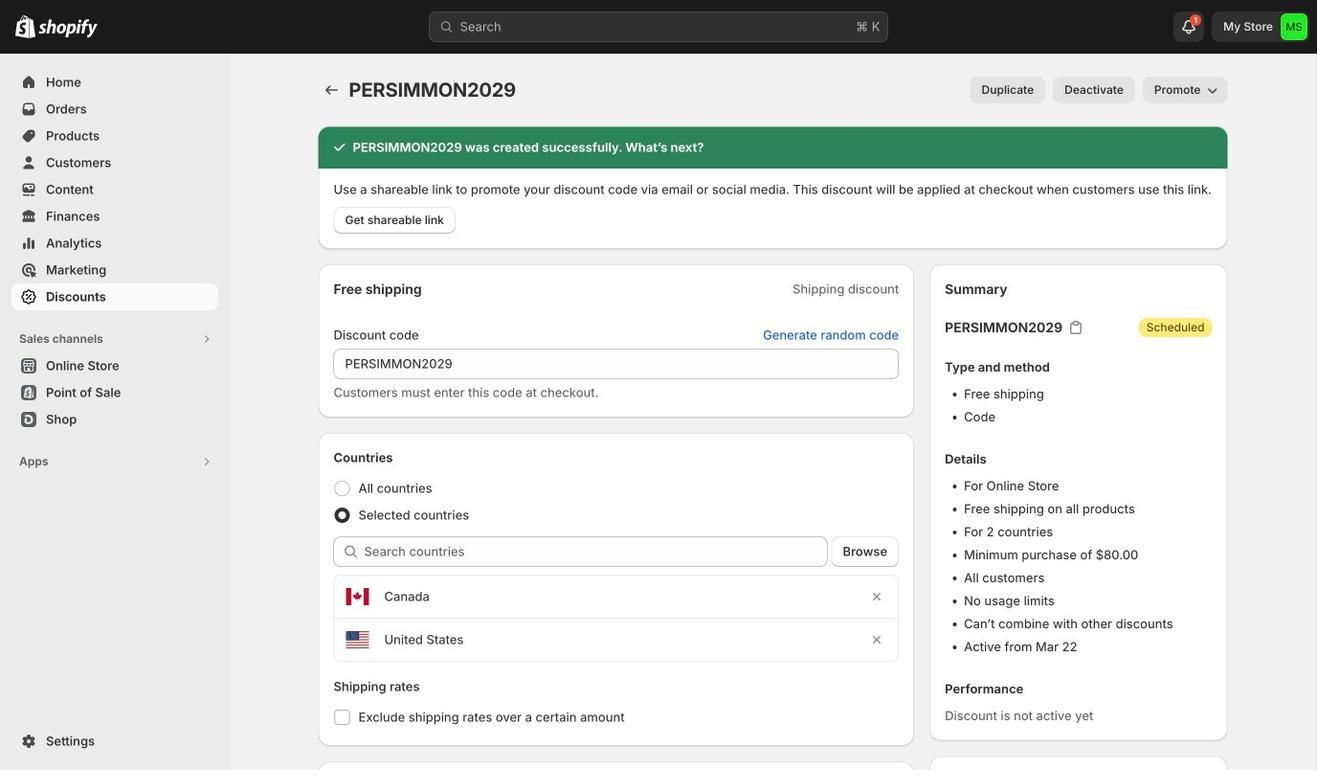 Task type: describe. For each thing, give the bounding box(es) containing it.
Search countries text field
[[364, 536, 828, 567]]

shopify image
[[38, 19, 98, 38]]

shopify image
[[15, 15, 35, 38]]



Task type: vqa. For each thing, say whether or not it's contained in the screenshot.
dialog
no



Task type: locate. For each thing, give the bounding box(es) containing it.
my store image
[[1281, 13, 1308, 40]]

None text field
[[334, 349, 899, 379]]



